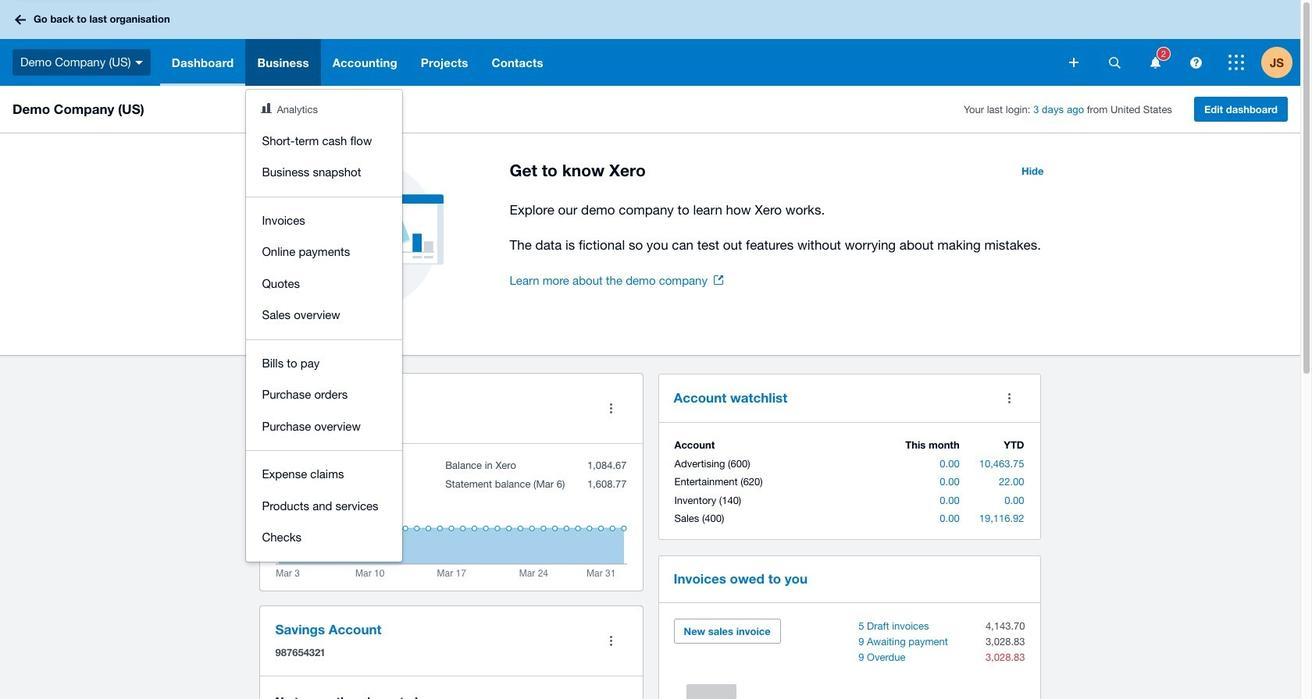 Task type: locate. For each thing, give the bounding box(es) containing it.
accounts watchlist options image
[[994, 383, 1025, 414]]

svg image
[[1150, 57, 1160, 68], [1190, 57, 1202, 68]]

banner
[[0, 0, 1300, 562]]

intro banner body element
[[510, 199, 1053, 256]]

list box
[[246, 90, 403, 562]]

group
[[246, 90, 403, 562]]

1 svg image from the left
[[1150, 57, 1160, 68]]

0 horizontal spatial svg image
[[1150, 57, 1160, 68]]

svg image
[[15, 14, 26, 25], [1229, 55, 1244, 70], [1109, 57, 1120, 68], [1069, 58, 1079, 67], [135, 61, 143, 65]]

1 horizontal spatial svg image
[[1190, 57, 1202, 68]]



Task type: vqa. For each thing, say whether or not it's contained in the screenshot.
the rightmost svg icon
yes



Task type: describe. For each thing, give the bounding box(es) containing it.
2 svg image from the left
[[1190, 57, 1202, 68]]

header chart image
[[261, 103, 272, 113]]



